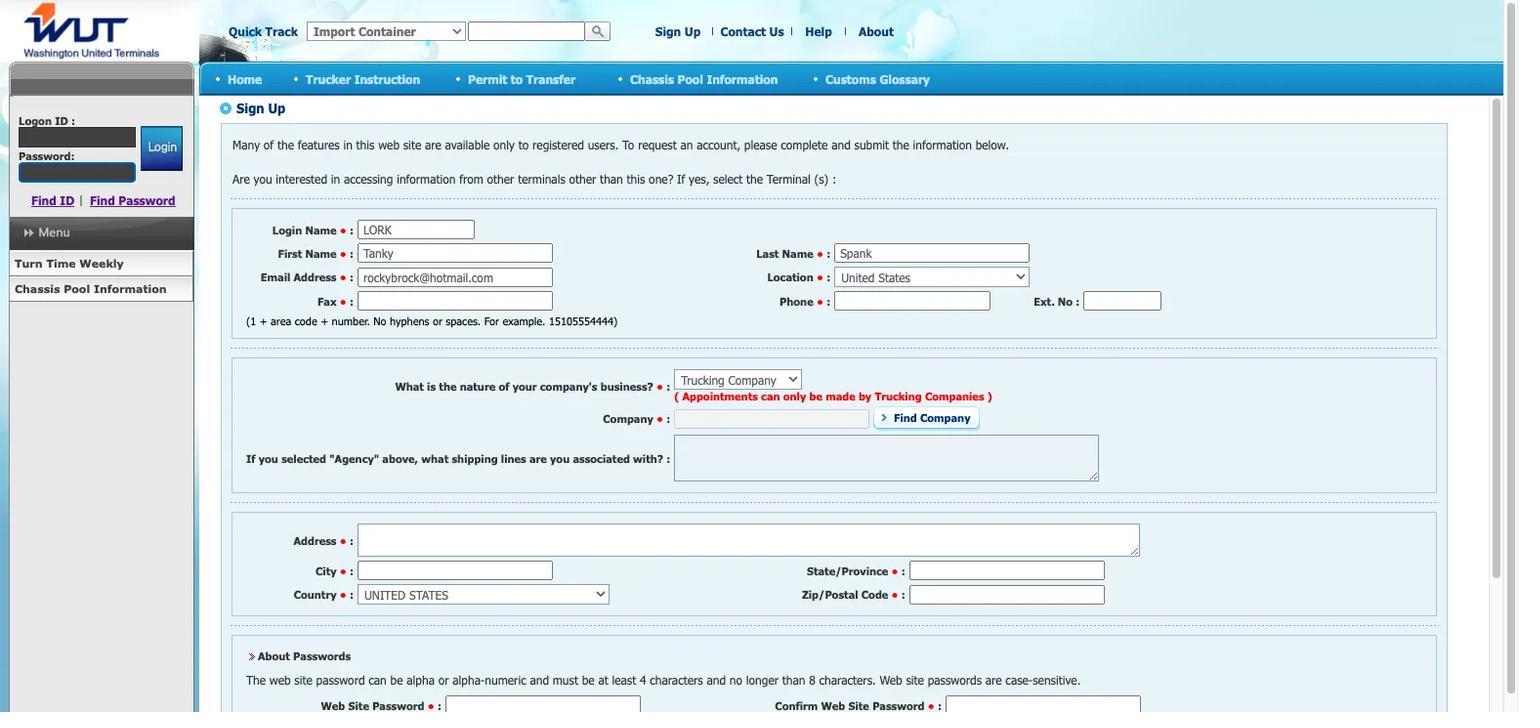 Task type: vqa. For each thing, say whether or not it's contained in the screenshot.
Home
yes



Task type: describe. For each thing, give the bounding box(es) containing it.
permit
[[468, 72, 507, 86]]

find password link
[[90, 193, 176, 207]]

1 vertical spatial chassis pool information
[[15, 282, 167, 295]]

logon id :
[[19, 114, 75, 127]]

find password
[[90, 193, 176, 207]]

glossary
[[880, 72, 930, 86]]

logon
[[19, 114, 52, 127]]

us
[[770, 24, 784, 38]]

about link
[[859, 24, 894, 38]]

trucker
[[306, 72, 351, 86]]

about
[[859, 24, 894, 38]]

0 vertical spatial chassis pool information
[[630, 72, 778, 86]]

track
[[265, 24, 298, 38]]

to
[[511, 72, 523, 86]]

sign up
[[656, 24, 701, 38]]

home
[[228, 72, 262, 86]]

customs
[[826, 72, 876, 86]]

0 horizontal spatial information
[[94, 282, 167, 295]]

permit to transfer
[[468, 72, 576, 86]]

quick
[[229, 24, 262, 38]]

quick track
[[229, 24, 298, 38]]

trucker instruction
[[306, 72, 420, 86]]

0 vertical spatial chassis
[[630, 72, 674, 86]]

find id link
[[31, 193, 74, 207]]

find id
[[31, 193, 74, 207]]

help link
[[806, 24, 832, 38]]

turn time weekly link
[[9, 251, 193, 277]]



Task type: locate. For each thing, give the bounding box(es) containing it.
chassis down turn
[[15, 282, 60, 295]]

weekly
[[80, 257, 124, 270]]

1 vertical spatial id
[[60, 193, 74, 207]]

1 vertical spatial pool
[[64, 282, 90, 295]]

find
[[31, 193, 57, 207], [90, 193, 115, 207]]

password
[[119, 193, 176, 207]]

0 horizontal spatial chassis
[[15, 282, 60, 295]]

id for logon
[[55, 114, 68, 127]]

1 horizontal spatial chassis
[[630, 72, 674, 86]]

pool down turn time weekly
[[64, 282, 90, 295]]

contact us
[[721, 24, 784, 38]]

0 horizontal spatial find
[[31, 193, 57, 207]]

chassis pool information
[[630, 72, 778, 86], [15, 282, 167, 295]]

turn time weekly
[[15, 257, 124, 270]]

0 vertical spatial information
[[707, 72, 778, 86]]

2 find from the left
[[90, 193, 115, 207]]

up
[[685, 24, 701, 38]]

id
[[55, 114, 68, 127], [60, 193, 74, 207]]

find down the password:
[[31, 193, 57, 207]]

information down weekly
[[94, 282, 167, 295]]

time
[[46, 257, 76, 270]]

1 vertical spatial information
[[94, 282, 167, 295]]

1 horizontal spatial pool
[[678, 72, 703, 86]]

1 horizontal spatial find
[[90, 193, 115, 207]]

pool down up
[[678, 72, 703, 86]]

sign up link
[[656, 24, 701, 38]]

login image
[[140, 126, 182, 171]]

turn
[[15, 257, 43, 270]]

information down contact on the top of page
[[707, 72, 778, 86]]

chassis down the sign
[[630, 72, 674, 86]]

None text field
[[468, 21, 585, 41], [19, 127, 136, 148], [468, 21, 585, 41], [19, 127, 136, 148]]

chassis pool information link
[[9, 277, 193, 302]]

chassis pool information down turn time weekly link
[[15, 282, 167, 295]]

None password field
[[19, 162, 136, 183]]

0 vertical spatial id
[[55, 114, 68, 127]]

information
[[707, 72, 778, 86], [94, 282, 167, 295]]

instruction
[[354, 72, 420, 86]]

0 horizontal spatial chassis pool information
[[15, 282, 167, 295]]

id down the password:
[[60, 193, 74, 207]]

chassis pool information down up
[[630, 72, 778, 86]]

find for find id
[[31, 193, 57, 207]]

:
[[71, 114, 75, 127]]

transfer
[[526, 72, 576, 86]]

id left : at the left of the page
[[55, 114, 68, 127]]

1 horizontal spatial chassis pool information
[[630, 72, 778, 86]]

chassis
[[630, 72, 674, 86], [15, 282, 60, 295]]

contact
[[721, 24, 766, 38]]

1 horizontal spatial information
[[707, 72, 778, 86]]

customs glossary
[[826, 72, 930, 86]]

pool
[[678, 72, 703, 86], [64, 282, 90, 295]]

help
[[806, 24, 832, 38]]

password:
[[19, 150, 75, 162]]

1 find from the left
[[31, 193, 57, 207]]

0 vertical spatial pool
[[678, 72, 703, 86]]

find for find password
[[90, 193, 115, 207]]

sign
[[656, 24, 681, 38]]

find left password
[[90, 193, 115, 207]]

contact us link
[[721, 24, 784, 38]]

id for find
[[60, 193, 74, 207]]

1 vertical spatial chassis
[[15, 282, 60, 295]]

0 horizontal spatial pool
[[64, 282, 90, 295]]

pool inside the chassis pool information link
[[64, 282, 90, 295]]



